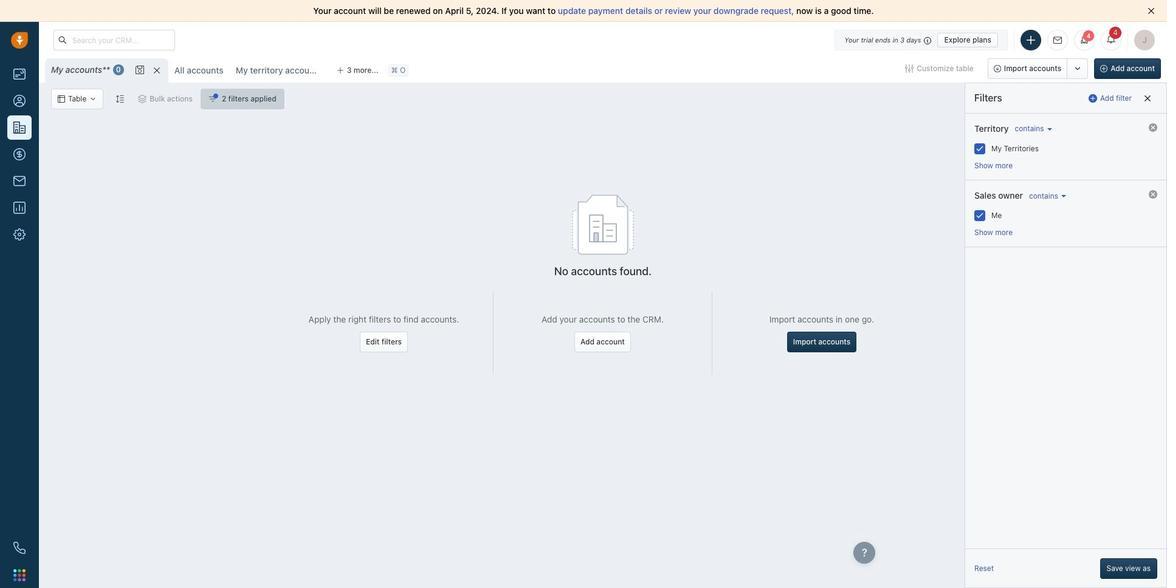 Task type: vqa. For each thing, say whether or not it's contained in the screenshot.
"What's new" image
no



Task type: locate. For each thing, give the bounding box(es) containing it.
group
[[988, 58, 1088, 79]]

close image
[[1148, 7, 1155, 15]]

phone image
[[13, 542, 26, 554]]

container_wx8msf4aqz5i3rn1 image
[[905, 64, 914, 73], [138, 95, 147, 103], [208, 95, 217, 103], [90, 95, 97, 103]]



Task type: describe. For each thing, give the bounding box(es) containing it.
style_myh0__igzzd8unmi image
[[116, 95, 124, 103]]

Search your CRM... text field
[[53, 30, 175, 50]]

freshworks switcher image
[[13, 569, 26, 582]]

container_wx8msf4aqz5i3rn1 image
[[58, 95, 65, 103]]

phone element
[[7, 536, 32, 560]]



